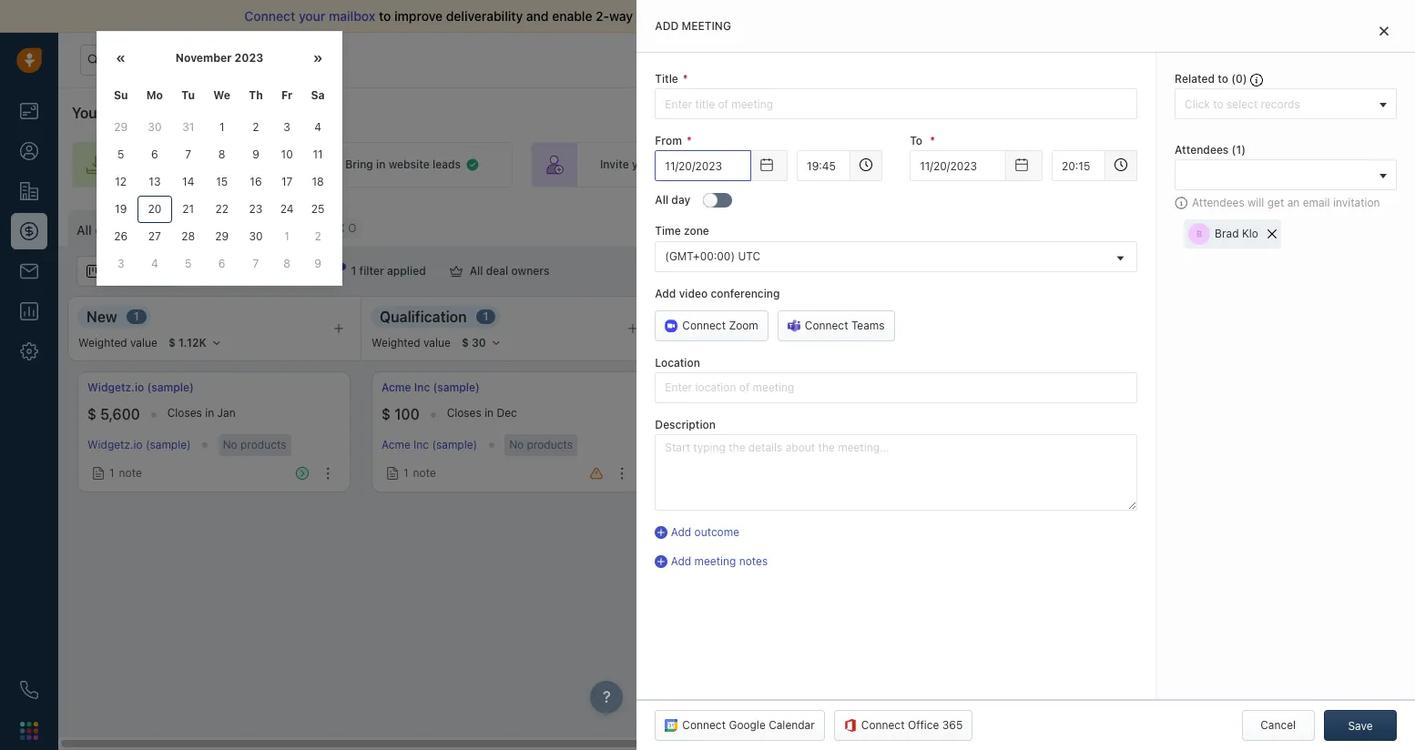 Task type: locate. For each thing, give the bounding box(es) containing it.
2 ( from the top
[[1232, 143, 1237, 157]]

team inside invite your team link
[[659, 158, 685, 172]]

cancel
[[1261, 719, 1297, 733]]

2 $ from the left
[[382, 407, 391, 423]]

deals down 19 at the left top of page
[[95, 222, 127, 237]]

acme inc (sample) link up 100
[[382, 380, 480, 396]]

leads right route
[[839, 158, 867, 172]]

attendees up 'import deals' button at the right of page
[[1193, 196, 1245, 210]]

1 leads from the left
[[433, 158, 461, 172]]

7
[[185, 148, 191, 161], [253, 257, 259, 271]]

2 horizontal spatial to
[[1218, 72, 1229, 86]]

team down to
[[910, 158, 937, 172]]

1 horizontal spatial products
[[527, 438, 573, 452]]

29
[[114, 120, 128, 134], [215, 230, 229, 243]]

connect for connect office 365
[[862, 719, 905, 733]]

0 horizontal spatial 3
[[117, 257, 124, 271]]

) down click to select records search field
[[1242, 143, 1246, 157]]

your freshsales setup guide
[[72, 105, 258, 121]]

0 horizontal spatial import
[[141, 158, 176, 172]]

import inside button
[[1211, 219, 1246, 232]]

invite your team
[[600, 158, 685, 172]]

30 down mo
[[148, 120, 162, 134]]

1 horizontal spatial closes
[[447, 406, 482, 420]]

all
[[655, 193, 669, 207], [77, 222, 92, 237], [470, 264, 483, 278]]

time zone
[[655, 225, 710, 238]]

1 down $ 5,600
[[109, 466, 114, 480]]

all inside tab panel
[[655, 193, 669, 207]]

attendees for attendees ( 1 )
[[1175, 143, 1229, 157]]

8 up 15
[[219, 148, 226, 161]]

in right bring
[[376, 158, 386, 172]]

to right related
[[1218, 72, 1229, 86]]

all left owners
[[470, 264, 483, 278]]

dialog
[[637, 0, 1416, 751]]

Title text field
[[655, 89, 1138, 119]]

2 left ⌘
[[315, 230, 321, 243]]

connect for connect zoom
[[683, 319, 726, 332]]

1 horizontal spatial 2
[[315, 230, 321, 243]]

1 vertical spatial all
[[77, 222, 92, 237]]

your left freshsales
[[72, 105, 102, 121]]

connect zoom button
[[655, 310, 769, 341]]

1 right setup
[[219, 120, 225, 134]]

1 inc from the top
[[414, 381, 430, 395]]

2 horizontal spatial all
[[655, 193, 669, 207]]

all inside button
[[470, 264, 483, 278]]

connect left "office"
[[862, 719, 905, 733]]

13
[[149, 175, 161, 189], [263, 221, 276, 235]]

0 horizontal spatial all
[[77, 222, 92, 237]]

applied
[[387, 264, 426, 278]]

google
[[729, 719, 766, 733]]

acme up the $ 100
[[382, 381, 411, 395]]

0 vertical spatial 6
[[151, 148, 158, 161]]

create sales sequence
[[1057, 158, 1177, 172]]

leads
[[433, 158, 461, 172], [839, 158, 867, 172]]

container_wx8msf4aqz5i3rn1 image left filter
[[331, 265, 344, 278]]

no products for $ 100
[[509, 438, 573, 452]]

Click to select records search field
[[1181, 95, 1374, 114]]

0 inside dialog
[[1236, 72, 1244, 86]]

-- text field
[[655, 151, 752, 182]]

21
[[1001, 53, 1012, 65], [183, 202, 194, 216]]

meeting right the of
[[682, 19, 732, 33]]

to right mailbox
[[379, 8, 391, 24]]

1 horizontal spatial 8
[[284, 257, 291, 271]]

1 horizontal spatial sales
[[1360, 158, 1388, 172]]

sales left pipel in the right of the page
[[1360, 158, 1388, 172]]

invite your team link
[[531, 142, 718, 188]]

5 up 12
[[118, 148, 124, 161]]

2-
[[596, 8, 610, 24]]

sales right create
[[1095, 158, 1123, 172]]

0 vertical spatial 4
[[315, 120, 322, 134]]

meeting down outcome
[[695, 555, 737, 569]]

more...
[[279, 221, 316, 235]]

connect office 365 button
[[834, 711, 973, 742]]

0 vertical spatial meeting
[[682, 19, 732, 33]]

2 horizontal spatial 3
[[284, 120, 291, 134]]

description
[[655, 418, 716, 432]]

1 no products from the left
[[223, 438, 287, 452]]

0 vertical spatial 29
[[114, 120, 128, 134]]

0 vertical spatial 3
[[284, 120, 291, 134]]

inc down 100
[[414, 439, 429, 452]]

0 vertical spatial 7
[[185, 148, 191, 161]]

1 horizontal spatial 3
[[137, 223, 144, 237]]

notes
[[740, 555, 768, 569]]

0 horizontal spatial your
[[72, 105, 102, 121]]

no
[[223, 438, 238, 452], [509, 438, 524, 452]]

all left 26
[[77, 222, 92, 237]]

your down title text field
[[884, 158, 907, 172]]

add outcome
[[671, 526, 740, 539]]

widgetz.io (sample) up "5,600"
[[87, 381, 194, 395]]

previous month image
[[116, 52, 126, 66]]

9 up 16 in the left top of the page
[[253, 148, 259, 161]]

0 horizontal spatial 5
[[118, 148, 124, 161]]

deals inside button
[[1249, 219, 1278, 232]]

1 down all deal owners button
[[483, 310, 489, 324]]

2 vertical spatial to
[[870, 158, 881, 172]]

5
[[118, 148, 124, 161], [185, 257, 192, 271]]

1 horizontal spatial note
[[413, 466, 436, 480]]

0 right related
[[1236, 72, 1244, 86]]

0 horizontal spatial add deal
[[782, 392, 828, 406]]

add
[[655, 19, 679, 33], [655, 287, 676, 300], [782, 392, 803, 406], [1063, 392, 1084, 406], [671, 526, 692, 539], [671, 555, 692, 569]]

note
[[119, 466, 142, 480], [413, 466, 436, 480]]

None text field
[[797, 151, 851, 182]]

1 horizontal spatial $
[[382, 407, 391, 423]]

set up your sales pipel
[[1297, 158, 1416, 172]]

1 products from the left
[[241, 438, 287, 452]]

email right 'an'
[[1304, 196, 1331, 210]]

in left jan
[[205, 406, 214, 420]]

widgetz.io (sample) link down "5,600"
[[87, 439, 191, 452]]

0 horizontal spatial $
[[87, 407, 97, 423]]

6 down your freshsales setup guide
[[151, 148, 158, 161]]

bring
[[345, 158, 373, 172]]

0 horizontal spatial 30
[[148, 120, 162, 134]]

save button
[[1325, 711, 1398, 742]]

1 vertical spatial 2
[[315, 230, 321, 243]]

1 vertical spatial to
[[1218, 72, 1229, 86]]

all for deal
[[470, 264, 483, 278]]

0 vertical spatial widgetz.io
[[87, 381, 144, 395]]

3 up 10 in the top left of the page
[[284, 120, 291, 134]]

$ left 100
[[382, 407, 391, 423]]

container_wx8msf4aqz5i3rn1 image
[[331, 265, 344, 278], [1155, 265, 1167, 278]]

10
[[281, 148, 293, 161]]

9 down more...
[[315, 257, 322, 271]]

connect down video
[[683, 319, 726, 332]]

1 horizontal spatial import
[[1211, 219, 1246, 232]]

2 team from the left
[[910, 158, 937, 172]]

sa
[[311, 88, 325, 102]]

22
[[215, 202, 229, 216]]

widgetz.io (sample) link up "5,600"
[[87, 380, 194, 396]]

13 for 13
[[149, 175, 161, 189]]

route leads to your team
[[805, 158, 937, 172]]

improve
[[395, 8, 443, 24]]

1 vertical spatial 7
[[253, 257, 259, 271]]

( down click to select records search field
[[1232, 143, 1237, 157]]

your right up
[[1334, 158, 1357, 172]]

container_wx8msf4aqz5i3rn1 image down settings
[[1155, 265, 1167, 278]]

attendees ( 1 )
[[1175, 143, 1246, 157]]

1 vertical spatial 9
[[315, 257, 322, 271]]

2 down th
[[253, 120, 259, 134]]

acme
[[382, 381, 411, 395], [382, 439, 411, 452]]

connect left google
[[683, 719, 726, 733]]

0 vertical spatial 2
[[253, 120, 259, 134]]

your
[[299, 8, 326, 24], [632, 158, 656, 172], [884, 158, 907, 172], [1334, 158, 1357, 172]]

2
[[253, 120, 259, 134], [315, 230, 321, 243]]

import for import deals
[[1211, 219, 1246, 232]]

0 horizontal spatial 13
[[149, 175, 161, 189]]

Start typing the details about the meeting... text field
[[655, 435, 1138, 511]]

1 vertical spatial acme inc (sample) link
[[382, 439, 478, 452]]

None text field
[[1052, 151, 1106, 182]]

tab panel
[[637, 0, 1416, 751]]

no products for $ 5,600
[[223, 438, 287, 452]]

3 down 26
[[117, 257, 124, 271]]

365
[[943, 719, 963, 733]]

set
[[1297, 158, 1315, 172]]

1 acme inc (sample) link from the top
[[382, 380, 480, 396]]

4 down 27
[[151, 257, 158, 271]]

1 horizontal spatial 7
[[253, 257, 259, 271]]

2 inc from the top
[[414, 439, 429, 452]]

1 note from the left
[[119, 466, 142, 480]]

1 vertical spatial 4
[[151, 257, 158, 271]]

2 1 note from the left
[[404, 466, 436, 480]]

tab panel containing add meeting
[[637, 0, 1416, 751]]

2 vertical spatial all
[[470, 264, 483, 278]]

in for closes in dec
[[485, 406, 494, 420]]

connect left teams
[[805, 319, 849, 332]]

1 horizontal spatial leads
[[839, 158, 867, 172]]

0 vertical spatial (
[[1232, 72, 1236, 86]]

30
[[148, 120, 162, 134], [249, 230, 263, 243]]

1 vertical spatial inc
[[414, 439, 429, 452]]

0 vertical spatial 30
[[148, 120, 162, 134]]

explore plans link
[[1062, 49, 1153, 71]]

attendees
[[1175, 143, 1229, 157], [1193, 196, 1245, 210]]

1 horizontal spatial your
[[918, 53, 940, 65]]

(gmt+00:00) utc link
[[656, 242, 1137, 271]]

25
[[311, 202, 325, 216]]

to inside route leads to your team link
[[870, 158, 881, 172]]

note for $ 100
[[413, 466, 436, 480]]

21 left days
[[1001, 53, 1012, 65]]

0 horizontal spatial sales
[[1095, 158, 1123, 172]]

inc up 100
[[414, 381, 430, 395]]

30 down the 23
[[249, 230, 263, 243]]

to right route
[[870, 158, 881, 172]]

0 vertical spatial acme inc (sample)
[[382, 381, 480, 395]]

1 vertical spatial 29
[[215, 230, 229, 243]]

1 vertical spatial meeting
[[695, 555, 737, 569]]

bring in website leads
[[345, 158, 461, 172]]

13 inside button
[[263, 221, 276, 235]]

add deal
[[782, 392, 828, 406], [1063, 392, 1110, 406]]

0 horizontal spatial products
[[241, 438, 287, 452]]

acme down the $ 100
[[382, 439, 411, 452]]

1 vertical spatial 13
[[263, 221, 276, 235]]

Search field
[[1318, 256, 1409, 287]]

your for your trial ends in 21 days
[[918, 53, 940, 65]]

mo
[[146, 88, 163, 102]]

( right related
[[1232, 72, 1236, 86]]

4
[[315, 120, 322, 134], [151, 257, 158, 271]]

1 no from the left
[[223, 438, 238, 452]]

1 vertical spatial widgetz.io (sample)
[[87, 439, 191, 452]]

your right the "invite"
[[632, 158, 656, 172]]

0 vertical spatial widgetz.io (sample) link
[[87, 380, 194, 396]]

1 1 note from the left
[[109, 466, 142, 480]]

1 horizontal spatial add deal
[[1063, 392, 1110, 406]]

1 horizontal spatial 13
[[263, 221, 276, 235]]

connect up 2023
[[245, 8, 295, 24]]

in left dec
[[485, 406, 494, 420]]

1 horizontal spatial 21
[[1001, 53, 1012, 65]]

2 products from the left
[[527, 438, 573, 452]]

products for $ 5,600
[[241, 438, 287, 452]]

1 left filter
[[351, 264, 357, 278]]

1 team from the left
[[659, 158, 685, 172]]

2 widgetz.io from the top
[[87, 439, 143, 452]]

2 acme inc (sample) from the top
[[382, 439, 478, 452]]

explore
[[1072, 52, 1111, 66]]

) up click to select records search field
[[1244, 72, 1248, 86]]

1 horizontal spatial 6
[[219, 257, 225, 271]]

closes
[[167, 406, 202, 420], [447, 406, 482, 420]]

0
[[1236, 72, 1244, 86], [759, 310, 766, 324]]

0 horizontal spatial to
[[379, 8, 391, 24]]

0 vertical spatial 13
[[149, 175, 161, 189]]

team
[[659, 158, 685, 172], [910, 158, 937, 172]]

16
[[250, 175, 262, 189]]

1 note down "5,600"
[[109, 466, 142, 480]]

4 up 11
[[315, 120, 322, 134]]

attendees up 'sequence' on the top of page
[[1175, 143, 1229, 157]]

0 vertical spatial )
[[1244, 72, 1248, 86]]

1 vertical spatial your
[[72, 105, 102, 121]]

2 widgetz.io (sample) from the top
[[87, 439, 191, 452]]

november 2023
[[176, 51, 264, 65]]

1 vertical spatial (
[[1232, 143, 1237, 157]]

sales
[[1095, 158, 1123, 172], [1360, 158, 1388, 172]]

0 horizontal spatial 1 note
[[109, 466, 142, 480]]

email right the of
[[684, 8, 716, 24]]

2 vertical spatial 3
[[117, 257, 124, 271]]

widgetz.io (sample) link
[[87, 380, 194, 396], [87, 439, 191, 452]]

1 closes from the left
[[167, 406, 202, 420]]

1 down click to select records search field
[[1237, 143, 1242, 157]]

widgetz.io (sample)
[[87, 381, 194, 395], [87, 439, 191, 452]]

import deals button
[[1187, 210, 1287, 241]]

17
[[281, 175, 293, 189]]

in for bring in website leads
[[376, 158, 386, 172]]

no products down dec
[[509, 438, 573, 452]]

deal inside button
[[486, 264, 509, 278]]

closes left jan
[[167, 406, 202, 420]]

discovery
[[674, 308, 743, 325]]

november
[[176, 51, 232, 65]]

connect inside "button"
[[805, 319, 849, 332]]

0 vertical spatial acme inc (sample) link
[[382, 380, 480, 396]]

1 horizontal spatial 0
[[1236, 72, 1244, 86]]

no for $ 5,600
[[223, 438, 238, 452]]

team down from at the top of the page
[[659, 158, 685, 172]]

team inside route leads to your team link
[[910, 158, 937, 172]]

attendees will get an email invitation
[[1193, 196, 1381, 210]]

products for $ 100
[[527, 438, 573, 452]]

connect teams button
[[778, 310, 895, 341]]

1 horizontal spatial team
[[910, 158, 937, 172]]

leads right website
[[433, 158, 461, 172]]

all for deals
[[77, 222, 92, 237]]

0 horizontal spatial closes
[[167, 406, 202, 420]]

2 no from the left
[[509, 438, 524, 452]]

all deals link
[[77, 221, 127, 239]]

1 container_wx8msf4aqz5i3rn1 image from the left
[[331, 265, 344, 278]]

closes in dec
[[447, 406, 517, 420]]

outcome
[[695, 526, 740, 539]]

1 widgetz.io (sample) link from the top
[[87, 380, 194, 396]]

8
[[219, 148, 226, 161], [284, 257, 291, 271]]

0 vertical spatial 0
[[1236, 72, 1244, 86]]

settings button
[[1098, 210, 1178, 241]]

setup
[[180, 105, 218, 121]]

all left 'day'
[[655, 193, 669, 207]]

0 horizontal spatial no
[[223, 438, 238, 452]]

acme inc (sample)
[[382, 381, 480, 395], [382, 439, 478, 452]]

your left mailbox
[[299, 8, 326, 24]]

closes for 100
[[447, 406, 482, 420]]

8 down 13 more... button
[[284, 257, 291, 271]]

an
[[1288, 196, 1300, 210]]

1 horizontal spatial 1 note
[[404, 466, 436, 480]]

in for closes in jan
[[205, 406, 214, 420]]

29 down su
[[114, 120, 128, 134]]

note down "5,600"
[[119, 466, 142, 480]]

1 $ from the left
[[87, 407, 97, 423]]

container_wx8msf4aqz5i3rn1 image
[[466, 158, 480, 172], [450, 265, 463, 278], [765, 393, 777, 405], [1046, 393, 1059, 405], [92, 467, 105, 480], [386, 467, 399, 480]]

1 horizontal spatial deals
[[1249, 219, 1278, 232]]

1 acme from the top
[[382, 381, 411, 395]]

0 vertical spatial all
[[655, 193, 669, 207]]

next month image
[[313, 52, 323, 66]]

0 vertical spatial acme
[[382, 381, 411, 395]]

way
[[610, 8, 633, 24]]

29 down "22"
[[215, 230, 229, 243]]

0 horizontal spatial 4
[[151, 257, 158, 271]]

widgetz.io down $ 5,600
[[87, 439, 143, 452]]

0 vertical spatial attendees
[[1175, 143, 1229, 157]]

0 horizontal spatial deals
[[95, 222, 127, 237]]

closes left dec
[[447, 406, 482, 420]]

sync
[[637, 8, 665, 24]]

1 horizontal spatial all
[[470, 264, 483, 278]]

0 vertical spatial 5
[[118, 148, 124, 161]]

deals for import
[[1249, 219, 1278, 232]]

2 note from the left
[[413, 466, 436, 480]]

fr
[[281, 88, 293, 102]]

0 right zoom
[[759, 310, 766, 324]]

(gmt+00:00)
[[665, 249, 735, 263]]

0 horizontal spatial no products
[[223, 438, 287, 452]]

0 horizontal spatial 8
[[219, 148, 226, 161]]

20
[[148, 202, 162, 216]]

0 vertical spatial import
[[141, 158, 176, 172]]

all for day
[[655, 193, 669, 207]]

no down jan
[[223, 438, 238, 452]]

acme inc (sample) link down 100
[[382, 439, 478, 452]]

13 up 20
[[149, 175, 161, 189]]

1 vertical spatial import
[[1211, 219, 1246, 232]]

2 no products from the left
[[509, 438, 573, 452]]

o
[[348, 222, 357, 235]]

1 vertical spatial 3
[[137, 223, 144, 237]]

close image
[[1380, 26, 1390, 36]]

no for $ 100
[[509, 438, 524, 452]]

widgetz.io up $ 5,600
[[87, 381, 144, 395]]

tu
[[182, 88, 195, 102]]

note down 100
[[413, 466, 436, 480]]

24
[[280, 202, 294, 216]]

13 for 13 more...
[[263, 221, 276, 235]]

1 horizontal spatial container_wx8msf4aqz5i3rn1 image
[[1155, 265, 1167, 278]]

0 horizontal spatial email
[[684, 8, 716, 24]]

1 add deal from the left
[[782, 392, 828, 406]]

add video conferencing
[[655, 287, 780, 300]]

5 down 28
[[185, 257, 192, 271]]

1 horizontal spatial no
[[509, 438, 524, 452]]

1 note down 100
[[404, 466, 436, 480]]

acme inc (sample) down 100
[[382, 439, 478, 452]]

deals down will
[[1249, 219, 1278, 232]]

1 widgetz.io from the top
[[87, 381, 144, 395]]

21 up 28
[[183, 202, 194, 216]]

(sample) up closes in jan
[[147, 381, 194, 395]]

1 widgetz.io (sample) from the top
[[87, 381, 194, 395]]

widgetz.io (sample) down "5,600"
[[87, 439, 191, 452]]

no down dec
[[509, 438, 524, 452]]

0 horizontal spatial container_wx8msf4aqz5i3rn1 image
[[331, 265, 344, 278]]

your left "trial"
[[918, 53, 940, 65]]

2 closes from the left
[[447, 406, 482, 420]]

1 horizontal spatial deal
[[806, 392, 828, 406]]

7 down 13 more... button
[[253, 257, 259, 271]]

3 left 27
[[137, 223, 144, 237]]

1 vertical spatial acme inc (sample)
[[382, 439, 478, 452]]

$ left "5,600"
[[87, 407, 97, 423]]



Task type: vqa. For each thing, say whether or not it's contained in the screenshot.
Connect Zoom's Connect
yes



Task type: describe. For each thing, give the bounding box(es) containing it.
1 vertical spatial 0
[[759, 310, 766, 324]]

we
[[214, 88, 230, 102]]

0 vertical spatial 9
[[253, 148, 259, 161]]

connect zoom
[[683, 319, 759, 332]]

meeting for add meeting notes
[[695, 555, 737, 569]]

1 horizontal spatial 4
[[315, 120, 322, 134]]

add meeting notes link
[[655, 554, 1138, 570]]

1 down 24
[[285, 230, 290, 243]]

Search your CRM... text field
[[80, 45, 262, 76]]

calendar
[[769, 719, 815, 733]]

1 right new
[[134, 310, 139, 324]]

conferencing
[[711, 287, 780, 300]]

1 note for 100
[[404, 466, 436, 480]]

0 vertical spatial 21
[[1001, 53, 1012, 65]]

0 horizontal spatial 7
[[185, 148, 191, 161]]

your for your freshsales setup guide
[[72, 105, 102, 121]]

2 widgetz.io (sample) link from the top
[[87, 439, 191, 452]]

-- text field
[[910, 151, 1007, 182]]

(sample) up closes in dec
[[433, 381, 480, 395]]

1 vertical spatial 5
[[185, 257, 192, 271]]

days
[[1015, 53, 1037, 65]]

$ for $ 100
[[382, 407, 391, 423]]

add inside add meeting notes link
[[671, 555, 692, 569]]

save
[[1349, 720, 1374, 733]]

brad klo
[[1216, 227, 1259, 241]]

0 horizontal spatial 29
[[114, 120, 128, 134]]

your inside route leads to your team link
[[884, 158, 907, 172]]

11
[[313, 148, 323, 161]]

1 vertical spatial 30
[[249, 230, 263, 243]]

owners
[[512, 264, 550, 278]]

1 vertical spatial 6
[[219, 257, 225, 271]]

phone element
[[11, 672, 47, 709]]

trial
[[942, 53, 961, 65]]

100
[[395, 407, 420, 423]]

add inside add outcome link
[[671, 526, 692, 539]]

2 acme from the top
[[382, 439, 411, 452]]

import deals
[[1211, 219, 1278, 232]]

1 filter applied
[[351, 264, 426, 278]]

jan
[[217, 406, 236, 420]]

your inside invite your team link
[[632, 158, 656, 172]]

5,600
[[100, 407, 140, 423]]

closes for 5,600
[[167, 406, 202, 420]]

all deals 3
[[77, 222, 144, 237]]

⌘ o
[[335, 222, 357, 235]]

1 acme inc (sample) from the top
[[382, 381, 480, 395]]

deliverability
[[446, 8, 523, 24]]

0 horizontal spatial 2
[[253, 120, 259, 134]]

container_wx8msf4aqz5i3rn1 image inside all deal owners button
[[450, 265, 463, 278]]

2 sales from the left
[[1360, 158, 1388, 172]]

freshworks switcher image
[[20, 722, 38, 741]]

2 leads from the left
[[839, 158, 867, 172]]

1 vertical spatial )
[[1242, 143, 1246, 157]]

0 vertical spatial 8
[[219, 148, 226, 161]]

filter
[[360, 264, 384, 278]]

13 more...
[[263, 221, 316, 235]]

all deal owners button
[[438, 256, 562, 287]]

1 horizontal spatial 9
[[315, 257, 322, 271]]

2 container_wx8msf4aqz5i3rn1 image from the left
[[1155, 265, 1167, 278]]

(sample) down closes in jan
[[146, 439, 191, 452]]

0 vertical spatial to
[[379, 8, 391, 24]]

note for $ 5,600
[[119, 466, 142, 480]]

settings
[[1125, 219, 1169, 232]]

connect your mailbox link
[[245, 8, 379, 24]]

1 inside tab panel
[[1237, 143, 1242, 157]]

1 ( from the top
[[1232, 72, 1236, 86]]

1 note for 5,600
[[109, 466, 142, 480]]

$ for $ 5,600
[[87, 407, 97, 423]]

will
[[1248, 196, 1265, 210]]

0 horizontal spatial 21
[[183, 202, 194, 216]]

invitation
[[1334, 196, 1381, 210]]

mailbox
[[329, 8, 376, 24]]

14
[[182, 175, 194, 189]]

in right ends
[[990, 53, 998, 65]]

phone image
[[20, 682, 38, 700]]

add meeting notes
[[671, 555, 768, 569]]

connect for connect google calendar
[[683, 719, 726, 733]]

meeting for add meeting
[[682, 19, 732, 33]]

title
[[655, 72, 679, 86]]

0 vertical spatial email
[[684, 8, 716, 24]]

3 inside "all deals 3"
[[137, 223, 144, 237]]

zoom
[[729, 319, 759, 332]]

location
[[655, 356, 701, 370]]

time
[[655, 225, 681, 238]]

import contacts link
[[72, 142, 258, 188]]

contacts
[[179, 158, 225, 172]]

to inside tab panel
[[1218, 72, 1229, 86]]

deals for all
[[95, 222, 127, 237]]

connect for connect teams
[[805, 319, 849, 332]]

1 down 100
[[404, 466, 409, 480]]

import for import contacts
[[141, 158, 176, 172]]

ends
[[964, 53, 987, 65]]

to
[[910, 134, 923, 148]]

qualification
[[380, 308, 467, 325]]

connect teams
[[805, 319, 885, 332]]

attendees for attendees will get an email invitation
[[1193, 196, 1245, 210]]

get
[[1268, 196, 1285, 210]]

all deal owners
[[470, 264, 550, 278]]

set up your sales pipel link
[[1228, 142, 1416, 188]]

create sales sequence link
[[988, 142, 1209, 188]]

1 inside button
[[351, 264, 357, 278]]

cancel button
[[1242, 711, 1315, 742]]

guide
[[221, 105, 258, 121]]

su
[[114, 88, 128, 102]]

(sample) down closes in dec
[[432, 439, 478, 452]]

23
[[249, 202, 263, 216]]

add outcome link
[[655, 525, 1138, 540]]

1 horizontal spatial email
[[1304, 196, 1331, 210]]

connect office 365
[[862, 719, 963, 733]]

2 add deal from the left
[[1063, 392, 1110, 406]]

2 acme inc (sample) link from the top
[[382, 439, 478, 452]]

13 more... button
[[238, 216, 326, 241]]

up
[[1318, 158, 1331, 172]]

route leads to your team link
[[736, 142, 970, 188]]

and
[[527, 8, 549, 24]]

dialog containing add meeting
[[637, 0, 1416, 751]]

dec
[[497, 406, 517, 420]]

container_wx8msf4aqz5i3rn1 image inside the bring in website leads link
[[466, 158, 480, 172]]

enable
[[552, 8, 593, 24]]

1 vertical spatial 8
[[284, 257, 291, 271]]

conversations.
[[719, 8, 808, 24]]

from
[[655, 134, 682, 148]]

container_wx8msf4aqz5i3rn1 image inside 1 filter applied button
[[331, 265, 344, 278]]

your inside set up your sales pipel link
[[1334, 158, 1357, 172]]

1 sales from the left
[[1095, 158, 1123, 172]]

day
[[672, 193, 691, 207]]

your trial ends in 21 days
[[918, 53, 1037, 65]]

connect your mailbox to improve deliverability and enable 2-way sync of email conversations.
[[245, 8, 808, 24]]

related
[[1175, 72, 1215, 86]]

zone
[[684, 225, 710, 238]]

$ 100
[[382, 407, 420, 423]]

create
[[1057, 158, 1092, 172]]

27
[[148, 230, 161, 243]]

Location text field
[[655, 373, 1138, 403]]

plans
[[1114, 52, 1143, 66]]

bring in website leads link
[[276, 142, 513, 188]]

2 horizontal spatial deal
[[1087, 392, 1110, 406]]

invite
[[600, 158, 629, 172]]

15
[[216, 175, 228, 189]]

19
[[115, 202, 127, 216]]

explore plans
[[1072, 52, 1143, 66]]

⌘
[[335, 222, 345, 235]]



